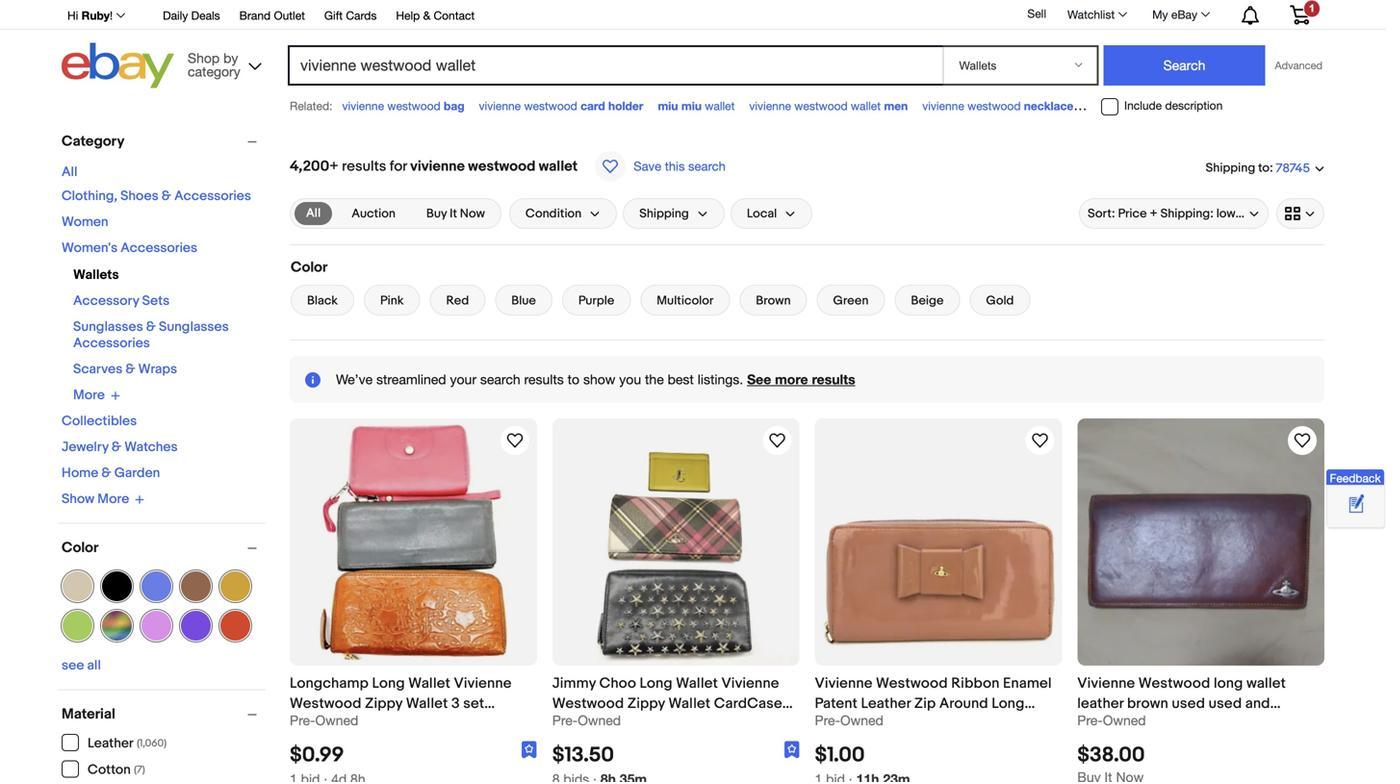 Task type: vqa. For each thing, say whether or not it's contained in the screenshot.
STORAGE in Wooden Coin Display Storage Box Case Collectible with 50 Capsules Kits Holder
no



Task type: describe. For each thing, give the bounding box(es) containing it.
include description
[[1125, 99, 1223, 112]]

wallets
[[73, 267, 119, 284]]

multicolor
[[657, 294, 714, 309]]

zippy inside longchamp long wallet vivienne westwood zippy wallet 3 set leather 3605854
[[365, 695, 403, 713]]

westwood for bag
[[387, 99, 441, 113]]

jewelry
[[62, 440, 109, 456]]

pink
[[380, 294, 404, 309]]

2 vertical spatial leather
[[88, 736, 134, 752]]

wraps
[[138, 362, 177, 378]]

shipping:
[[1161, 206, 1214, 221]]

+ inside dropdown button
[[1150, 206, 1158, 221]]

owned for $13.50
[[578, 713, 621, 729]]

ebay
[[1172, 8, 1198, 21]]

shipping for shipping
[[640, 206, 689, 221]]

All selected text field
[[306, 205, 321, 222]]

pre-owned for $0.99
[[290, 713, 358, 729]]

& up home & garden link
[[112, 440, 121, 456]]

ribbon
[[951, 675, 1000, 693]]

my
[[1153, 8, 1168, 21]]

around
[[940, 695, 989, 713]]

pink link
[[364, 285, 420, 316]]

show more button
[[62, 492, 145, 508]]

1 vertical spatial accessories
[[121, 240, 197, 257]]

sort: price + shipping: lowest first button
[[1079, 198, 1279, 229]]

pre-owned for $1.00
[[815, 713, 884, 729]]

vivienne inside longchamp long wallet vivienne westwood zippy wallet 3 set leather 3605854
[[454, 675, 512, 693]]

cards
[[346, 9, 377, 22]]

main content containing $0.99
[[282, 123, 1333, 783]]

sell link
[[1019, 7, 1055, 20]]

card
[[581, 99, 605, 113]]

daily
[[163, 9, 188, 22]]

brown
[[1127, 695, 1169, 713]]

gift
[[324, 9, 343, 22]]

this
[[665, 159, 685, 174]]

category button
[[62, 133, 266, 150]]

hi ruby !
[[67, 9, 113, 22]]

material
[[62, 706, 115, 724]]

home
[[62, 466, 98, 482]]

vivienne for vivienne westwood necklace
[[923, 99, 965, 113]]

2 miu from the left
[[682, 99, 702, 113]]

shoes
[[120, 188, 159, 205]]

lowest
[[1217, 206, 1254, 221]]

vivienne westwood ribbon enamel patent leather zip around long wallet/3s1034 heading
[[815, 675, 1052, 733]]

pre- for $1.00
[[815, 713, 841, 729]]

sort:
[[1088, 206, 1116, 221]]

show
[[62, 492, 95, 508]]

vivienne right the for
[[410, 158, 465, 175]]

watch vivienne westwood ribbon enamel patent leather zip around long wallet/3s1034 image
[[1029, 429, 1052, 453]]

green link
[[817, 285, 885, 316]]

save
[[634, 159, 662, 174]]

scarves
[[73, 362, 123, 378]]

color inside main content
[[291, 259, 328, 276]]

1 horizontal spatial results
[[524, 372, 564, 388]]

jimmy choo long wallet vivienne westwood zippy wallet cardcase 3set  pvc 3605798 image
[[552, 419, 800, 666]]

long
[[1214, 675, 1243, 693]]

longchamp
[[290, 675, 369, 693]]

purple
[[579, 294, 615, 309]]

shipping to : 78745
[[1206, 161, 1310, 176]]

westwood for card
[[524, 99, 577, 113]]

watches
[[124, 440, 178, 456]]

$38.00
[[1078, 743, 1145, 768]]

sets
[[142, 293, 170, 310]]

clothing,
[[62, 188, 117, 205]]

it
[[450, 206, 457, 221]]

wallets accessory sets sunglasses & sunglasses accessories scarves & wraps
[[73, 267, 229, 378]]

collectibles
[[62, 414, 137, 430]]

$0.99
[[290, 743, 344, 768]]

daily deals
[[163, 9, 220, 22]]

accessories inside the wallets accessory sets sunglasses & sunglasses accessories scarves & wraps
[[73, 336, 150, 352]]

(7)
[[134, 764, 145, 777]]

shop
[[188, 50, 220, 66]]

buy
[[426, 206, 447, 221]]

now
[[460, 206, 485, 221]]

1 vertical spatial to
[[568, 372, 580, 388]]

vivienne westwood long wallet leather brown used used and maintained image
[[1078, 419, 1325, 666]]

vivienne westwood card holder
[[479, 99, 644, 113]]

1 used from the left
[[1172, 695, 1206, 713]]

pre- for $13.50
[[552, 713, 578, 729]]

leather inside longchamp long wallet vivienne westwood zippy wallet 3 set leather 3605854
[[290, 716, 340, 733]]

price
[[1118, 206, 1147, 221]]

red link
[[430, 285, 486, 316]]

buy it now link
[[415, 202, 497, 225]]

1 vertical spatial all
[[306, 206, 321, 221]]

collectibles jewelry & watches home & garden
[[62, 414, 178, 482]]

women's accessories link
[[62, 240, 197, 257]]

see
[[747, 372, 771, 388]]

wallet up condition
[[539, 158, 578, 175]]

outlet
[[274, 9, 305, 22]]

2 horizontal spatial results
[[812, 372, 856, 388]]

jewelry & watches link
[[62, 440, 178, 456]]

jimmy choo long wallet vivienne westwood zippy wallet cardcase 3set  pvc 3605798 heading
[[552, 675, 793, 733]]

save this search
[[634, 159, 726, 174]]

brand outlet
[[239, 9, 305, 22]]

1 miu from the left
[[658, 99, 678, 113]]

westwood inside vivienne westwood long wallet leather brown used used and maintained
[[1139, 675, 1211, 693]]

vivienne westwood necklace
[[923, 99, 1074, 113]]

daily deals link
[[163, 6, 220, 27]]

cardcase
[[714, 695, 783, 713]]

vivienne for vivienne westwood bag
[[342, 99, 384, 113]]

2 used from the left
[[1209, 695, 1242, 713]]

longchamp long wallet vivienne westwood zippy wallet 3 set leather 3605854 link
[[290, 674, 537, 733]]

accessories inside 'clothing, shoes & accessories women'
[[174, 188, 251, 205]]

& left wraps
[[126, 362, 135, 378]]

blue link
[[495, 285, 553, 316]]

wallet left men
[[851, 99, 881, 113]]

gift cards link
[[324, 6, 377, 27]]

longchamp long wallet vivienne westwood zippy wallet 3 set leather 3605854
[[290, 675, 512, 733]]

owned for $0.99
[[315, 713, 358, 729]]

wallet/3s1034
[[815, 716, 913, 733]]

see all
[[62, 658, 101, 674]]

watch longchamp long wallet vivienne westwood zippy wallet 3 set   leather 3605854 image
[[503, 429, 526, 453]]

condition button
[[509, 198, 617, 229]]

green
[[833, 294, 869, 309]]

enamel
[[1003, 675, 1052, 693]]

beige link
[[895, 285, 960, 316]]

accessory
[[73, 293, 139, 310]]

westwood for necklace
[[968, 99, 1021, 113]]

1 vertical spatial color
[[62, 540, 99, 557]]

1
[[1309, 2, 1315, 14]]

westwood inside vivienne westwood ribbon enamel patent leather zip around long wallet/3s1034
[[876, 675, 948, 693]]

vivienne westwood wallet men
[[749, 99, 908, 113]]

shop by category button
[[179, 43, 266, 84]]

westwood inside main content
[[468, 158, 536, 175]]

vivienne westwood long wallet leather brown used used and maintained heading
[[1078, 675, 1286, 733]]

we've
[[336, 372, 373, 388]]

zippy inside jimmy choo long wallet vivienne westwood zippy wallet cardcase 3set  pvc 3605798
[[628, 695, 665, 713]]

$1.00
[[815, 743, 865, 768]]

accessory sets link
[[73, 293, 170, 310]]

long inside jimmy choo long wallet vivienne westwood zippy wallet cardcase 3set  pvc 3605798
[[640, 675, 673, 693]]

include
[[1125, 99, 1162, 112]]

cotton (7)
[[88, 763, 145, 779]]

and
[[1246, 695, 1271, 713]]

pre- for $0.99
[[290, 713, 315, 729]]

1 sunglasses from the left
[[73, 319, 143, 336]]

see more results link
[[747, 372, 856, 388]]

all
[[87, 658, 101, 674]]

owned for $1.00
[[841, 713, 884, 729]]

westwood inside jimmy choo long wallet vivienne westwood zippy wallet cardcase 3set  pvc 3605798
[[552, 695, 624, 713]]



Task type: locate. For each thing, give the bounding box(es) containing it.
1 vertical spatial search
[[480, 372, 521, 388]]

all up clothing,
[[62, 164, 77, 181]]

0 horizontal spatial search
[[480, 372, 521, 388]]

1 vertical spatial +
[[1150, 206, 1158, 221]]

beige
[[911, 294, 944, 309]]

+ right price
[[1150, 206, 1158, 221]]

watch vivienne westwood long wallet leather brown used used and maintained image
[[1291, 429, 1314, 453]]

shipping button
[[623, 198, 725, 229]]

listings.
[[698, 372, 743, 388]]

1 horizontal spatial search
[[688, 159, 726, 174]]

used right brown on the bottom of page
[[1172, 695, 1206, 713]]

deals
[[191, 9, 220, 22]]

westwood left card
[[524, 99, 577, 113]]

vivienne westwood
[[1088, 99, 1190, 113]]

vivienne up patent
[[815, 675, 873, 693]]

sunglasses down accessory
[[73, 319, 143, 336]]

buy it now
[[426, 206, 485, 221]]

all down 4,200
[[306, 206, 321, 221]]

longchamp long wallet vivienne westwood zippy wallet 3 set leather 3605854 heading
[[290, 675, 512, 733]]

search inside button
[[688, 159, 726, 174]]

vivienne for vivienne westwood
[[1088, 99, 1130, 113]]

vivienne up leather
[[1078, 675, 1135, 693]]

wallet inside vivienne westwood long wallet leather brown used used and maintained
[[1247, 675, 1286, 693]]

shipping down the save this search button
[[640, 206, 689, 221]]

owned up $1.00
[[841, 713, 884, 729]]

vivienne right miu miu wallet
[[749, 99, 791, 113]]

material button
[[62, 706, 266, 724]]

0 horizontal spatial long
[[372, 675, 405, 693]]

brown link
[[740, 285, 807, 316]]

westwood for wallet
[[795, 99, 848, 113]]

more down home & garden link
[[98, 492, 129, 508]]

2 pre- from the left
[[552, 713, 578, 729]]

pre-owned up $1.00
[[815, 713, 884, 729]]

None submit
[[1104, 45, 1266, 86]]

2 vertical spatial accessories
[[73, 336, 150, 352]]

long right "choo" at the bottom left of page
[[640, 675, 673, 693]]

0 vertical spatial +
[[329, 158, 339, 175]]

wallet
[[705, 99, 735, 113], [851, 99, 881, 113], [539, 158, 578, 175], [1247, 675, 1286, 693]]

westwood left bag at top left
[[387, 99, 441, 113]]

1 horizontal spatial to
[[1259, 161, 1270, 176]]

best
[[668, 372, 694, 388]]

my ebay
[[1153, 8, 1198, 21]]

category
[[62, 133, 125, 150]]

leather up wallet/3s1034
[[861, 695, 911, 713]]

vivienne right men
[[923, 99, 965, 113]]

leather up cotton
[[88, 736, 134, 752]]

+ left the for
[[329, 158, 339, 175]]

help
[[396, 9, 420, 22]]

1 vertical spatial more
[[98, 492, 129, 508]]

leather inside vivienne westwood ribbon enamel patent leather zip around long wallet/3s1034
[[861, 695, 911, 713]]

westwood
[[876, 675, 948, 693], [1139, 675, 1211, 693], [290, 695, 362, 713], [552, 695, 624, 713]]

local
[[747, 206, 777, 221]]

pre-owned
[[290, 713, 358, 729], [552, 713, 621, 729], [815, 713, 884, 729], [1078, 713, 1146, 729]]

clothing, shoes & accessories women
[[62, 188, 251, 231]]

black link
[[291, 285, 354, 316]]

3
[[452, 695, 460, 713]]

3 vivienne from the left
[[815, 675, 873, 693]]

all link up clothing,
[[62, 164, 77, 181]]

0 vertical spatial more
[[73, 388, 105, 404]]

brand
[[239, 9, 271, 22]]

0 horizontal spatial zippy
[[365, 695, 403, 713]]

brown
[[756, 294, 791, 309]]

1 vertical spatial leather
[[290, 716, 340, 733]]

westwood left men
[[795, 99, 848, 113]]

1 horizontal spatial shipping
[[1206, 161, 1256, 176]]

clothing, shoes & accessories link
[[62, 188, 251, 205]]

0 horizontal spatial miu
[[658, 99, 678, 113]]

westwood down longchamp
[[290, 695, 362, 713]]

leather up $0.99
[[290, 716, 340, 733]]

jimmy
[[552, 675, 596, 693]]

all link down 4,200
[[295, 202, 332, 225]]

we've streamlined your search results to show you the best listings. see more results
[[336, 372, 856, 388]]

owned down longchamp
[[315, 713, 358, 729]]

red
[[446, 294, 469, 309]]

results right more
[[812, 372, 856, 388]]

& inside 'clothing, shoes & accessories women'
[[162, 188, 171, 205]]

search right the your
[[480, 372, 521, 388]]

pre-owned up $38.00
[[1078, 713, 1146, 729]]

1 horizontal spatial all link
[[295, 202, 332, 225]]

4 pre-owned from the left
[[1078, 713, 1146, 729]]

vivienne westwood bag
[[342, 99, 465, 113]]

westwood inside longchamp long wallet vivienne westwood zippy wallet 3 set leather 3605854
[[290, 695, 362, 713]]

shipping for shipping to : 78745
[[1206, 161, 1256, 176]]

for
[[390, 158, 407, 175]]

4 owned from the left
[[1103, 713, 1146, 729]]

pre-owned up $0.99
[[290, 713, 358, 729]]

2 horizontal spatial long
[[992, 695, 1025, 713]]

shop by category banner
[[57, 0, 1325, 93]]

0 horizontal spatial to
[[568, 372, 580, 388]]

show
[[583, 372, 616, 388]]

long down enamel
[[992, 695, 1025, 713]]

vivienne westwood long wallet leather brown used used and maintained
[[1078, 675, 1286, 733]]

results left the for
[[342, 158, 386, 175]]

pre- up $0.99
[[290, 713, 315, 729]]

1 owned from the left
[[315, 713, 358, 729]]

advanced link
[[1266, 46, 1323, 85]]

search right this
[[688, 159, 726, 174]]

women's
[[62, 240, 118, 257]]

sunglasses down sets
[[159, 319, 229, 336]]

category
[[188, 64, 240, 79]]

1 pre- from the left
[[290, 713, 315, 729]]

shipping inside shipping to : 78745
[[1206, 161, 1256, 176]]

1 horizontal spatial leather
[[290, 716, 340, 733]]

results left show
[[524, 372, 564, 388]]

0 horizontal spatial used
[[1172, 695, 1206, 713]]

pre- up $1.00
[[815, 713, 841, 729]]

& right help
[[423, 9, 431, 22]]

help & contact
[[396, 9, 475, 22]]

search inside region
[[480, 372, 521, 388]]

long inside vivienne westwood ribbon enamel patent leather zip around long wallet/3s1034
[[992, 695, 1025, 713]]

& inside account navigation
[[423, 9, 431, 22]]

vivienne inside vivienne westwood long wallet leather brown used used and maintained
[[1078, 675, 1135, 693]]

home & garden link
[[62, 466, 160, 482]]

& up the show more "button"
[[101, 466, 111, 482]]

$13.50
[[552, 743, 614, 768]]

vivienne
[[454, 675, 512, 693], [722, 675, 779, 693], [815, 675, 873, 693], [1078, 675, 1135, 693]]

color down show
[[62, 540, 99, 557]]

4,200
[[290, 158, 329, 175]]

blue
[[512, 294, 536, 309]]

none submit inside shop by category banner
[[1104, 45, 1266, 86]]

vivienne up cardcase on the bottom of the page
[[722, 675, 779, 693]]

accessories right shoes
[[174, 188, 251, 205]]

contact
[[434, 9, 475, 22]]

miu right holder
[[658, 99, 678, 113]]

vivienne right related:
[[342, 99, 384, 113]]

pre-
[[290, 713, 315, 729], [552, 713, 578, 729], [815, 713, 841, 729], [1078, 713, 1103, 729]]

long up the 3605854
[[372, 675, 405, 693]]

0 vertical spatial shipping
[[1206, 161, 1256, 176]]

longchamp long wallet vivienne westwood zippy wallet 3 set   leather 3605854 image
[[290, 419, 537, 666]]

3set
[[552, 716, 582, 733]]

& right shoes
[[162, 188, 171, 205]]

choo
[[600, 675, 636, 693]]

0 vertical spatial color
[[291, 259, 328, 276]]

owned up $13.50
[[578, 713, 621, 729]]

2 sunglasses from the left
[[159, 319, 229, 336]]

holder
[[609, 99, 644, 113]]

0 horizontal spatial color
[[62, 540, 99, 557]]

2 vivienne from the left
[[722, 675, 779, 693]]

1 vertical spatial shipping
[[640, 206, 689, 221]]

1 horizontal spatial zippy
[[628, 695, 665, 713]]

1 pre-owned from the left
[[290, 713, 358, 729]]

Search for anything text field
[[291, 47, 939, 84]]

wallet down shop by category banner
[[705, 99, 735, 113]]

westwood up 'now'
[[468, 158, 536, 175]]

4 pre- from the left
[[1078, 713, 1103, 729]]

by
[[223, 50, 238, 66]]

to left 78745
[[1259, 161, 1270, 176]]

3 pre-owned from the left
[[815, 713, 884, 729]]

pre-owned for $38.00
[[1078, 713, 1146, 729]]

+
[[329, 158, 339, 175], [1150, 206, 1158, 221]]

vivienne inside vivienne westwood ribbon enamel patent leather zip around long wallet/3s1034
[[815, 675, 873, 693]]

0 horizontal spatial sunglasses
[[73, 319, 143, 336]]

1 horizontal spatial miu
[[682, 99, 702, 113]]

pre- up $38.00
[[1078, 713, 1103, 729]]

garden
[[114, 466, 160, 482]]

& down sets
[[146, 319, 156, 336]]

vivienne inside jimmy choo long wallet vivienne westwood zippy wallet cardcase 3set  pvc 3605798
[[722, 675, 779, 693]]

pre- left pvc
[[552, 713, 578, 729]]

vivienne up the set
[[454, 675, 512, 693]]

vivienne for vivienne westwood card holder
[[479, 99, 521, 113]]

main content
[[282, 123, 1333, 783]]

region
[[290, 356, 1325, 403]]

men
[[884, 99, 908, 113]]

2 pre-owned from the left
[[552, 713, 621, 729]]

used down long
[[1209, 695, 1242, 713]]

vivienne right necklace
[[1088, 99, 1130, 113]]

3605798
[[618, 716, 678, 733]]

more
[[775, 372, 808, 388]]

accessories up scarves & wraps link
[[73, 336, 150, 352]]

related:
[[290, 99, 333, 113]]

wallet up the and
[[1247, 675, 1286, 693]]

2 owned from the left
[[578, 713, 621, 729]]

1 vivienne from the left
[[454, 675, 512, 693]]

0 vertical spatial all
[[62, 164, 77, 181]]

0 vertical spatial leather
[[861, 695, 911, 713]]

color up black link
[[291, 259, 328, 276]]

women
[[62, 214, 108, 231]]

accessories down 'clothing, shoes & accessories women'
[[121, 240, 197, 257]]

2 zippy from the left
[[628, 695, 665, 713]]

advanced
[[1275, 59, 1323, 72]]

0 vertical spatial all link
[[62, 164, 77, 181]]

0 horizontal spatial all
[[62, 164, 77, 181]]

1 horizontal spatial all
[[306, 206, 321, 221]]

listing options selector. gallery view selected. image
[[1285, 206, 1316, 221]]

pre- for $38.00
[[1078, 713, 1103, 729]]

:
[[1270, 161, 1273, 176]]

scarves & wraps link
[[73, 362, 177, 378]]

to inside shipping to : 78745
[[1259, 161, 1270, 176]]

owned for $38.00
[[1103, 713, 1146, 729]]

used
[[1172, 695, 1206, 713], [1209, 695, 1242, 713]]

(1,060)
[[137, 738, 167, 751]]

3 pre- from the left
[[815, 713, 841, 729]]

sunglasses
[[73, 319, 143, 336], [159, 319, 229, 336]]

results
[[342, 158, 386, 175], [524, 372, 564, 388], [812, 372, 856, 388]]

long inside longchamp long wallet vivienne westwood zippy wallet 3 set leather 3605854
[[372, 675, 405, 693]]

1 horizontal spatial sunglasses
[[159, 319, 229, 336]]

0 vertical spatial to
[[1259, 161, 1270, 176]]

0 vertical spatial search
[[688, 159, 726, 174]]

shipping inside dropdown button
[[640, 206, 689, 221]]

1 horizontal spatial color
[[291, 259, 328, 276]]

vivienne right bag at top left
[[479, 99, 521, 113]]

3 owned from the left
[[841, 713, 884, 729]]

pre-owned up $13.50
[[552, 713, 621, 729]]

owned up $38.00
[[1103, 713, 1146, 729]]

account navigation
[[57, 0, 1325, 30]]

watch jimmy choo long wallet vivienne westwood zippy wallet cardcase 3set  pvc 3605798 image
[[766, 429, 789, 453]]

women link
[[62, 214, 108, 231]]

1 horizontal spatial long
[[640, 675, 673, 693]]

westwood up zip
[[876, 675, 948, 693]]

collectibles link
[[62, 414, 137, 430]]

to left show
[[568, 372, 580, 388]]

4 vivienne from the left
[[1078, 675, 1135, 693]]

ruby
[[82, 9, 110, 22]]

78745
[[1276, 161, 1310, 176]]

to
[[1259, 161, 1270, 176], [568, 372, 580, 388]]

leather (1,060)
[[88, 736, 167, 752]]

condition
[[526, 206, 582, 221]]

4,200 + results for vivienne westwood wallet
[[290, 158, 578, 175]]

sunglasses & sunglasses accessories link
[[73, 319, 229, 352]]

0 horizontal spatial all link
[[62, 164, 77, 181]]

vivienne for vivienne westwood wallet men
[[749, 99, 791, 113]]

miu down shop by category banner
[[682, 99, 702, 113]]

0 horizontal spatial leather
[[88, 736, 134, 752]]

region containing we've streamlined your search results to show you the best listings.
[[290, 356, 1325, 403]]

sell
[[1028, 7, 1047, 20]]

zippy up the 3605854
[[365, 695, 403, 713]]

0 vertical spatial accessories
[[174, 188, 251, 205]]

1 horizontal spatial used
[[1209, 695, 1242, 713]]

shipping left :
[[1206, 161, 1256, 176]]

wallet
[[408, 675, 451, 693], [676, 675, 718, 693], [406, 695, 448, 713], [669, 695, 711, 713]]

1 vertical spatial all link
[[295, 202, 332, 225]]

maintained
[[1078, 716, 1152, 733]]

0 horizontal spatial results
[[342, 158, 386, 175]]

1 horizontal spatial +
[[1150, 206, 1158, 221]]

2 horizontal spatial leather
[[861, 695, 911, 713]]

westwood down my
[[1133, 99, 1187, 113]]

westwood left necklace
[[968, 99, 1021, 113]]

pre-owned for $13.50
[[552, 713, 621, 729]]

0 horizontal spatial shipping
[[640, 206, 689, 221]]

westwood up pvc
[[552, 695, 624, 713]]

more down the scarves
[[73, 388, 105, 404]]

1 zippy from the left
[[365, 695, 403, 713]]

zippy up 3605798
[[628, 695, 665, 713]]

0 horizontal spatial +
[[329, 158, 339, 175]]

westwood up brown on the bottom of page
[[1139, 675, 1211, 693]]

miu miu wallet
[[658, 99, 735, 113]]

vivienne westwood ribbon enamel patent leather zip around long wallet/3s1034 image
[[815, 419, 1062, 666]]



